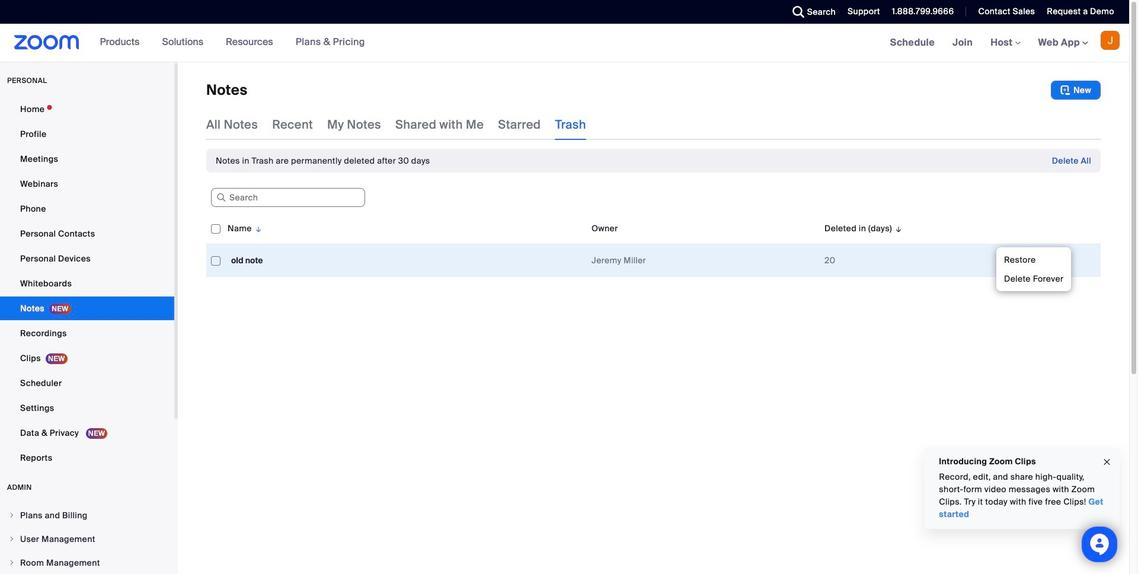 Task type: vqa. For each thing, say whether or not it's contained in the screenshot.
the Search text field
yes



Task type: locate. For each thing, give the bounding box(es) containing it.
banner
[[0, 24, 1130, 62]]

menu item
[[0, 504, 174, 527], [0, 528, 174, 550], [0, 551, 174, 574]]

2 vertical spatial menu item
[[0, 551, 174, 574]]

personal menu menu
[[0, 97, 174, 471]]

0 vertical spatial menu item
[[0, 504, 174, 527]]

1 vertical spatial menu item
[[0, 528, 174, 550]]

product information navigation
[[91, 24, 374, 62]]

alert
[[216, 155, 430, 167]]

2 right image from the top
[[8, 535, 15, 543]]

application
[[206, 213, 1110, 286]]

0 vertical spatial right image
[[8, 512, 15, 519]]

right image
[[8, 559, 15, 566]]

meetings navigation
[[882, 24, 1130, 62]]

right image
[[8, 512, 15, 519], [8, 535, 15, 543]]

1 vertical spatial right image
[[8, 535, 15, 543]]

zoom logo image
[[14, 35, 79, 50]]



Task type: describe. For each thing, give the bounding box(es) containing it.
1 menu item from the top
[[0, 504, 174, 527]]

arrow down image
[[892, 221, 903, 235]]

1 right image from the top
[[8, 512, 15, 519]]

close image
[[1103, 455, 1112, 469]]

3 menu item from the top
[[0, 551, 174, 574]]

admin menu menu
[[0, 504, 174, 574]]

tabs of all notes page tab list
[[206, 109, 586, 140]]

arrow down image
[[252, 221, 263, 235]]

2 menu item from the top
[[0, 528, 174, 550]]

more options for old note image
[[1053, 255, 1072, 266]]

profile picture image
[[1101, 31, 1120, 50]]

Search text field
[[211, 188, 365, 207]]



